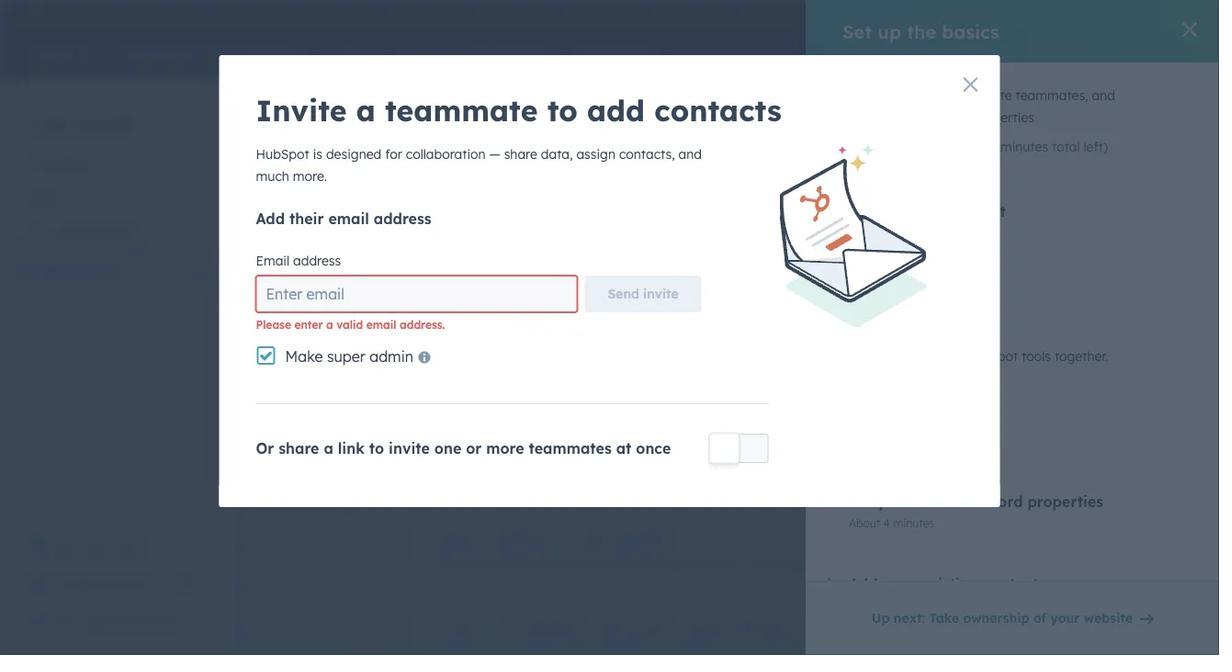 Task type: vqa. For each thing, say whether or not it's contained in the screenshot.
contacts, inside the import your contacts, invite teammates, and understand hubspot properties
yes



Task type: locate. For each thing, give the bounding box(es) containing it.
a left 'valid'
[[326, 318, 333, 331]]

0 vertical spatial the
[[907, 20, 937, 43]]

website for of
[[611, 532, 667, 550]]

2 build from the top
[[434, 557, 464, 573]]

valid
[[337, 318, 363, 331]]

1 horizontal spatial basics
[[942, 20, 1000, 43]]

invite inside invite your team about 1 minute
[[849, 285, 894, 303]]

invite your team button
[[18, 567, 206, 604]]

1 vertical spatial take
[[929, 610, 960, 626]]

2 horizontal spatial tools
[[1022, 348, 1051, 364]]

understand inside import your contacts, invite teammates, and understand hubspot properties
[[843, 109, 912, 125]]

close image up 1 of 5 complete (about 15 minutes total left)
[[964, 77, 978, 92]]

a up designed
[[356, 92, 376, 129]]

build and manage your website with cms hub
[[434, 467, 896, 492]]

1 vertical spatial ownership
[[964, 610, 1030, 626]]

import
[[843, 87, 886, 103], [434, 341, 477, 357]]

recommended:
[[434, 246, 588, 271]]

1 horizontal spatial close image
[[1183, 22, 1197, 37]]

calling icon image
[[914, 7, 931, 24]]

build down or share a link to invite one or more teammates at once
[[434, 467, 485, 492]]

take inside button
[[929, 610, 960, 626]]

0 horizontal spatial the
[[486, 316, 509, 335]]

a for valid
[[326, 318, 333, 331]]

set inside set up the basics import your contacts, invite teammates, and understand hubspot properties
[[434, 316, 458, 335]]

up inside set up the basics import your contacts, invite teammates, and understand hubspot properties
[[462, 316, 481, 335]]

1 vertical spatial (cms)
[[82, 260, 118, 276]]

15
[[984, 139, 997, 155]]

designed
[[326, 146, 382, 162]]

close image
[[1183, 22, 1197, 37], [964, 77, 978, 92]]

the inside set up the basics dialog
[[907, 20, 937, 43]]

0 vertical spatial 1
[[843, 139, 849, 155]]

the inside set up the basics import your contacts, invite teammates, and understand hubspot properties
[[486, 316, 509, 335]]

invite left one
[[389, 439, 430, 458]]

website
[[405, 118, 463, 136], [29, 260, 78, 276]]

all
[[594, 246, 619, 271]]

0 horizontal spatial invite
[[51, 577, 87, 593]]

start up evaluate your new hubspot tools together.
[[970, 326, 1002, 343]]

1 vertical spatial understand
[[711, 341, 780, 357]]

1 build from the top
[[434, 467, 485, 492]]

1 vertical spatial with
[[615, 557, 641, 573]]

take up grow
[[434, 532, 469, 550]]

properties
[[973, 109, 1035, 125], [841, 341, 903, 357]]

contacts, inside hubspot is designed for collaboration — share data, assign contacts, and much more.
[[619, 146, 675, 162]]

take ownership of your website button
[[434, 532, 932, 550]]

the left marketplaces "icon"
[[907, 20, 937, 43]]

0 vertical spatial website
[[675, 467, 751, 492]]

invite up is
[[256, 92, 347, 129]]

1 horizontal spatial import
[[843, 87, 886, 103]]

with
[[757, 467, 799, 492], [615, 557, 641, 573], [587, 621, 619, 640]]

0 vertical spatial website
[[405, 118, 463, 136]]

1 horizontal spatial understand
[[843, 109, 912, 125]]

0 vertical spatial email
[[328, 210, 369, 228]]

website up powerful
[[611, 532, 667, 550]]

self made button
[[1080, 0, 1196, 29]]

website up collaboration
[[405, 118, 463, 136]]

1 vertical spatial set
[[434, 316, 458, 335]]

Email address email field
[[256, 276, 578, 312]]

2 vertical spatial to
[[369, 439, 384, 458]]

teammates, down set up the basics button
[[608, 341, 680, 357]]

teammates, inside set up the basics import your contacts, invite teammates, and understand hubspot properties
[[608, 341, 680, 357]]

close image for set up the basics
[[1183, 22, 1197, 37]]

take ownership of your website build and customize your site with powerful content management tools
[[434, 532, 865, 573]]

hubspot up much
[[256, 146, 309, 162]]

invite inside dialog
[[256, 92, 347, 129]]

to up data,
[[547, 92, 578, 129]]

1 horizontal spatial team
[[936, 285, 974, 303]]

1 horizontal spatial tools
[[835, 557, 865, 573]]

send
[[608, 286, 640, 302]]

need
[[668, 246, 717, 271]]

your inside button
[[1051, 610, 1080, 626]]

1 horizontal spatial properties
[[973, 109, 1035, 125]]

hubspot inside import your contacts, invite teammates, and understand hubspot properties
[[915, 109, 969, 125]]

1 vertical spatial up
[[462, 316, 481, 335]]

0 horizontal spatial take
[[434, 532, 469, 550]]

understand up 5
[[843, 109, 912, 125]]

email right 'valid'
[[366, 318, 397, 331]]

next:
[[894, 610, 925, 626]]

hubspot up (about
[[915, 109, 969, 125]]

and
[[1092, 87, 1116, 103], [679, 146, 702, 162], [684, 341, 707, 357], [491, 467, 529, 492], [468, 557, 491, 573]]

together.
[[1055, 348, 1108, 364]]

1 vertical spatial tools
[[1022, 348, 1051, 364]]

1 vertical spatial contacts,
[[619, 146, 675, 162]]

team inside invite your team about 1 minute
[[936, 285, 974, 303]]

1 vertical spatial basics
[[514, 316, 560, 335]]

customize
[[495, 557, 556, 573]]

your website (cms) tools progress progress bar
[[337, 153, 404, 171]]

0 horizontal spatial close image
[[964, 77, 978, 92]]

link opens in a new window image
[[182, 538, 195, 560]]

0 horizontal spatial properties
[[841, 341, 903, 357]]

2 horizontal spatial invite
[[849, 285, 894, 303]]

hubspot image
[[33, 4, 55, 26]]

2 horizontal spatial website
[[1084, 610, 1133, 626]]

one
[[435, 439, 462, 458]]

the
[[907, 20, 937, 43], [486, 316, 509, 335]]

share right —
[[504, 146, 538, 162]]

take inside take ownership of your website build and customize your site with powerful content management tools
[[434, 532, 469, 550]]

address.
[[400, 318, 445, 331]]

evaluate your new hubspot tools together.
[[850, 348, 1108, 364]]

for
[[385, 146, 402, 162]]

to for recommended: all you need to get started
[[723, 246, 743, 271]]

invite right send
[[643, 286, 679, 302]]

ownership
[[473, 532, 549, 550], [964, 610, 1030, 626]]

and inside take ownership of your website build and customize your site with powerful content management tools
[[468, 557, 491, 573]]

1 horizontal spatial (cms)
[[468, 118, 511, 136]]

1 vertical spatial to
[[723, 246, 743, 271]]

properties down about
[[841, 341, 903, 357]]

0 vertical spatial set
[[843, 20, 872, 43]]

invite for invite your team about 1 minute
[[849, 285, 894, 303]]

import inside import your contacts, invite teammates, and understand hubspot properties
[[843, 87, 886, 103]]

email
[[328, 210, 369, 228], [366, 318, 397, 331]]

0 vertical spatial contacts,
[[920, 87, 976, 103]]

start
[[970, 326, 1002, 343], [51, 614, 82, 630]]

a
[[356, 92, 376, 129], [326, 318, 333, 331], [324, 439, 333, 458]]

import up 5
[[843, 87, 886, 103]]

0 vertical spatial import
[[843, 87, 886, 103]]

tools up data,
[[515, 118, 551, 136]]

up for set up the basics
[[878, 20, 901, 43]]

invite down view
[[51, 577, 87, 593]]

0 vertical spatial teammates,
[[1016, 87, 1089, 103]]

start tasks
[[970, 326, 1039, 343]]

(cms) up —
[[468, 118, 511, 136]]

1 vertical spatial content
[[794, 621, 850, 640]]

0 vertical spatial basics
[[942, 20, 1000, 43]]

1
[[843, 139, 849, 155], [884, 308, 889, 322]]

1 left 5
[[843, 139, 849, 155]]

0 vertical spatial invite
[[256, 92, 347, 129]]

1 vertical spatial website
[[611, 532, 667, 550]]

0 vertical spatial of
[[852, 139, 865, 155]]

with inside take ownership of your website build and customize your site with powerful content management tools
[[615, 557, 641, 573]]

1 horizontal spatial share
[[504, 146, 538, 162]]

1 vertical spatial import
[[434, 341, 477, 357]]

basics inside set up the basics import your contacts, invite teammates, and understand hubspot properties
[[514, 316, 560, 335]]

or
[[256, 439, 274, 458]]

invite
[[979, 87, 1012, 103], [643, 286, 679, 302], [571, 341, 604, 357], [389, 439, 430, 458]]

minute
[[892, 308, 928, 322]]

1 horizontal spatial the
[[907, 20, 937, 43]]

grow your audience with search engine-friendly content button
[[434, 621, 932, 640]]

up inside dialog
[[878, 20, 901, 43]]

0 horizontal spatial ownership
[[473, 532, 549, 550]]

1 horizontal spatial up
[[878, 20, 901, 43]]

invite inside invite your team button
[[51, 577, 87, 593]]

take
[[434, 532, 469, 550], [929, 610, 960, 626]]

2 vertical spatial invite
[[51, 577, 87, 593]]

start overview demo link
[[18, 604, 206, 641]]

1 vertical spatial team
[[121, 577, 153, 593]]

of left 5
[[852, 139, 865, 155]]

and down more
[[491, 467, 529, 492]]

tools down tasks
[[1022, 348, 1051, 364]]

ownership left 0% at the bottom of the page
[[964, 610, 1030, 626]]

1 horizontal spatial to
[[547, 92, 578, 129]]

0 vertical spatial content
[[701, 557, 747, 573]]

content inside take ownership of your website build and customize your site with powerful content management tools
[[701, 557, 747, 573]]

site
[[590, 557, 612, 573]]

0 vertical spatial build
[[434, 467, 485, 492]]

import down address.
[[434, 341, 477, 357]]

contacts, inside set up the basics import your contacts, invite teammates, and understand hubspot properties
[[512, 341, 567, 357]]

website right 0% at the bottom of the page
[[1084, 610, 1133, 626]]

more.
[[293, 168, 327, 184]]

0 horizontal spatial understand
[[711, 341, 780, 357]]

0 vertical spatial properties
[[973, 109, 1035, 125]]

2 vertical spatial tools
[[835, 557, 865, 573]]

0 vertical spatial understand
[[843, 109, 912, 125]]

1 horizontal spatial set
[[843, 20, 872, 43]]

1 right about
[[884, 308, 889, 322]]

with left search
[[587, 621, 619, 640]]

basics inside dialog
[[942, 20, 1000, 43]]

team for invite your team about 1 minute
[[936, 285, 974, 303]]

of inside button
[[1034, 610, 1047, 626]]

add their email address
[[256, 210, 432, 228]]

a left the link
[[324, 439, 333, 458]]

(cms)
[[468, 118, 511, 136], [82, 260, 118, 276]]

up left calling icon on the right of page
[[878, 20, 901, 43]]

enter
[[294, 318, 323, 331]]

1 vertical spatial build
[[434, 557, 464, 573]]

1 vertical spatial the
[[486, 316, 509, 335]]

total
[[1052, 139, 1080, 155]]

close image inside the invite a teammate to add contacts dialog
[[964, 77, 978, 92]]

and down contacts
[[679, 146, 702, 162]]

0 vertical spatial start
[[970, 326, 1002, 343]]

1 horizontal spatial ownership
[[964, 610, 1030, 626]]

content left up
[[794, 621, 850, 640]]

build up grow
[[434, 557, 464, 573]]

content down the take ownership of your website button
[[701, 557, 747, 573]]

invite inside set up the basics import your contacts, invite teammates, and understand hubspot properties
[[571, 341, 604, 357]]

and down set up the basics button
[[684, 341, 707, 357]]

to right the link
[[369, 439, 384, 458]]

start left overview in the left bottom of the page
[[51, 614, 82, 630]]

hubspot inside hubspot is designed for collaboration — share data, assign contacts, and much more.
[[256, 146, 309, 162]]

guide
[[77, 111, 131, 134]]

share right or
[[279, 439, 319, 458]]

of left 0% at the bottom of the page
[[1034, 610, 1047, 626]]

build
[[434, 467, 485, 492], [434, 557, 464, 573]]

Search HubSpot search field
[[961, 39, 1186, 70]]

invite up about
[[849, 285, 894, 303]]

and left customize
[[468, 557, 491, 573]]

your inside button
[[90, 577, 117, 593]]

0 vertical spatial with
[[757, 467, 799, 492]]

1 vertical spatial share
[[279, 439, 319, 458]]

with right site
[[615, 557, 641, 573]]

0 vertical spatial address
[[374, 210, 432, 228]]

or
[[466, 439, 482, 458]]

0 horizontal spatial content
[[701, 557, 747, 573]]

team inside button
[[121, 577, 153, 593]]

ownership up customize
[[473, 532, 549, 550]]

up for set up the basics import your contacts, invite teammates, and understand hubspot properties
[[462, 316, 481, 335]]

0 horizontal spatial up
[[462, 316, 481, 335]]

set for set up the basics import your contacts, invite teammates, and understand hubspot properties
[[434, 316, 458, 335]]

take right next:
[[929, 610, 960, 626]]

1 vertical spatial a
[[326, 318, 333, 331]]

website
[[675, 467, 751, 492], [611, 532, 667, 550], [1084, 610, 1133, 626]]

address down for
[[374, 210, 432, 228]]

hubspot down the caret icon
[[783, 341, 837, 357]]

understand down set up the basics button
[[711, 341, 780, 357]]

the down recommended: on the top left of the page
[[486, 316, 509, 335]]

start inside button
[[970, 326, 1002, 343]]

2 vertical spatial a
[[324, 439, 333, 458]]

recommended: all you need to get started
[[434, 246, 860, 271]]

tools right management
[[835, 557, 865, 573]]

(cms) down customer service button
[[82, 260, 118, 276]]

1 vertical spatial 1
[[884, 308, 889, 322]]

close image up search button at right
[[1183, 22, 1197, 37]]

to left get on the top right of page
[[723, 246, 743, 271]]

properties inside import your contacts, invite teammates, and understand hubspot properties
[[973, 109, 1035, 125]]

basics
[[942, 20, 1000, 43], [514, 316, 560, 335]]

1 vertical spatial close image
[[964, 77, 978, 92]]

1 horizontal spatial start
[[970, 326, 1002, 343]]

close image for invite a teammate to add contacts
[[964, 77, 978, 92]]

hubspot
[[915, 109, 969, 125], [256, 146, 309, 162], [783, 341, 837, 357], [965, 348, 1018, 364]]

content
[[701, 557, 747, 573], [794, 621, 850, 640]]

0 horizontal spatial website
[[29, 260, 78, 276]]

user
[[29, 111, 71, 134]]

teammates, down search hubspot search box
[[1016, 87, 1089, 103]]

with left cms
[[757, 467, 799, 492]]

0 horizontal spatial 1
[[843, 139, 849, 155]]

0 horizontal spatial contacts,
[[512, 341, 567, 357]]

set left calling icon on the right of page
[[843, 20, 872, 43]]

0 horizontal spatial website
[[611, 532, 667, 550]]

set up the basics dialog
[[806, 0, 1219, 655]]

invite inside import your contacts, invite teammates, and understand hubspot properties
[[979, 87, 1012, 103]]

5
[[868, 139, 876, 155]]

website down customer
[[29, 260, 78, 276]]

2 vertical spatial website
[[1084, 610, 1133, 626]]

customer service
[[29, 225, 136, 241]]

0 vertical spatial share
[[504, 146, 538, 162]]

2 vertical spatial contacts,
[[512, 341, 567, 357]]

of inside take ownership of your website build and customize your site with powerful content management tools
[[554, 532, 568, 550]]

and down search hubspot search box
[[1092, 87, 1116, 103]]

invite your team
[[51, 577, 153, 593]]

menu item
[[878, 0, 905, 29]]

set for set up the basics
[[843, 20, 872, 43]]

share
[[504, 146, 538, 162], [279, 439, 319, 458]]

a for link
[[324, 439, 333, 458]]

0 vertical spatial up
[[878, 20, 901, 43]]

0 horizontal spatial to
[[369, 439, 384, 458]]

to for or share a link to invite one or more teammates at once
[[369, 439, 384, 458]]

contacts,
[[920, 87, 976, 103], [619, 146, 675, 162], [512, 341, 567, 357]]

ownership inside take ownership of your website build and customize your site with powerful content management tools
[[473, 532, 549, 550]]

website inside take ownership of your website build and customize your site with powerful content management tools
[[611, 532, 667, 550]]

address down their
[[293, 253, 341, 269]]

search
[[623, 621, 672, 640]]

set inside dialog
[[843, 20, 872, 43]]

up next: take ownership of your website
[[872, 610, 1133, 626]]

marketing
[[29, 155, 91, 171]]

1 horizontal spatial contacts,
[[619, 146, 675, 162]]

teammates,
[[1016, 87, 1089, 103], [608, 341, 680, 357]]

get
[[749, 246, 782, 271]]

2 horizontal spatial contacts,
[[920, 87, 976, 103]]

0 horizontal spatial of
[[554, 532, 568, 550]]

user guide views element
[[18, 79, 206, 286]]

team up new
[[936, 285, 974, 303]]

email right their
[[328, 210, 369, 228]]

share inside hubspot is designed for collaboration — share data, assign contacts, and much more.
[[504, 146, 538, 162]]

2 horizontal spatial of
[[1034, 610, 1047, 626]]

tools inside set up the basics dialog
[[1022, 348, 1051, 364]]

evaluate
[[850, 348, 903, 364]]

0 horizontal spatial teammates,
[[608, 341, 680, 357]]

of
[[852, 139, 865, 155], [554, 532, 568, 550], [1034, 610, 1047, 626]]

set down email address email field
[[434, 316, 458, 335]]

0 vertical spatial (cms)
[[468, 118, 511, 136]]

0 horizontal spatial start
[[51, 614, 82, 630]]

left)
[[1084, 139, 1108, 155]]

0 horizontal spatial address
[[293, 253, 341, 269]]

website up the take ownership of your website button
[[675, 467, 751, 492]]

team down plan
[[121, 577, 153, 593]]

marketing button
[[18, 146, 206, 181]]

1 vertical spatial teammates,
[[608, 341, 680, 357]]

1 vertical spatial properties
[[841, 341, 903, 357]]

invite up 15
[[979, 87, 1012, 103]]

1 horizontal spatial invite
[[256, 92, 347, 129]]

up right address.
[[462, 316, 481, 335]]

teammates
[[529, 439, 612, 458]]

set
[[843, 20, 872, 43], [434, 316, 458, 335]]

2 vertical spatial of
[[1034, 610, 1047, 626]]

1 vertical spatial invite
[[849, 285, 894, 303]]

properties up 15
[[973, 109, 1035, 125]]

0 vertical spatial team
[[936, 285, 974, 303]]

invite down send invite button
[[571, 341, 604, 357]]

of up customize
[[554, 532, 568, 550]]



Task type: describe. For each thing, give the bounding box(es) containing it.
teammates, inside import your contacts, invite teammates, and understand hubspot properties
[[1016, 87, 1089, 103]]

marketplaces image
[[953, 8, 969, 25]]

admin
[[370, 347, 414, 366]]

1 vertical spatial address
[[293, 253, 341, 269]]

up next: take ownership of your website button
[[860, 600, 1165, 637]]

please enter a valid email address.
[[256, 318, 445, 331]]

build inside take ownership of your website build and customize your site with powerful content management tools
[[434, 557, 464, 573]]

view
[[51, 540, 81, 556]]

1 inside invite your team about 1 minute
[[884, 308, 889, 322]]

import inside set up the basics import your contacts, invite teammates, and understand hubspot properties
[[434, 341, 477, 357]]

0 vertical spatial a
[[356, 92, 376, 129]]

make super admin
[[285, 347, 414, 366]]

grow
[[434, 621, 473, 640]]

and inside hubspot is designed for collaboration — share data, assign contacts, and much more.
[[679, 146, 702, 162]]

1 horizontal spatial address
[[374, 210, 432, 228]]

add
[[587, 92, 645, 129]]

set up the basics import your contacts, invite teammates, and understand hubspot properties
[[434, 316, 903, 357]]

link opens in a new window image
[[182, 542, 195, 555]]

self
[[1112, 7, 1133, 22]]

invite inside button
[[643, 286, 679, 302]]

understand inside set up the basics import your contacts, invite teammates, and understand hubspot properties
[[711, 341, 780, 357]]

customer service button
[[18, 216, 206, 251]]

and inside import your contacts, invite teammates, and understand hubspot properties
[[1092, 87, 1116, 103]]

import your contacts, invite teammates, and understand hubspot properties
[[843, 87, 1116, 125]]

your inside invite your team about 1 minute
[[898, 285, 932, 303]]

(about
[[939, 139, 980, 155]]

super
[[327, 347, 366, 366]]

ruby anderson image
[[1091, 6, 1108, 23]]

view your plan
[[51, 540, 141, 556]]

and inside set up the basics import your contacts, invite teammates, and understand hubspot properties
[[684, 341, 707, 357]]

your inside set up the basics import your contacts, invite teammates, and understand hubspot properties
[[481, 341, 508, 357]]

grow your audience with search engine-friendly content
[[434, 621, 850, 640]]

properties inside set up the basics import your contacts, invite teammates, and understand hubspot properties
[[841, 341, 903, 357]]

management
[[750, 557, 832, 573]]

1 of 5 complete (about 15 minutes total left)
[[843, 139, 1108, 155]]

sales
[[29, 190, 61, 206]]

teammate
[[385, 92, 538, 129]]

website (cms) button
[[18, 251, 206, 286]]

send invite button
[[585, 276, 702, 312]]

contacts, inside import your contacts, invite teammates, and understand hubspot properties
[[920, 87, 976, 103]]

cms
[[805, 467, 849, 492]]

invite a teammate to add contacts dialog
[[219, 55, 1000, 507]]

data,
[[541, 146, 573, 162]]

help image
[[991, 8, 1008, 25]]

0 horizontal spatial share
[[279, 439, 319, 458]]

view your plan link
[[18, 530, 206, 567]]

more
[[486, 439, 524, 458]]

(cms) inside button
[[82, 260, 118, 276]]

start for start tasks
[[970, 326, 1002, 343]]

start for start overview demo
[[51, 614, 82, 630]]

website inside button
[[1084, 610, 1133, 626]]

contacts
[[654, 92, 782, 129]]

add
[[256, 210, 285, 228]]

at
[[616, 439, 632, 458]]

set up the basics
[[843, 20, 1000, 43]]

basics for set up the basics import your contacts, invite teammates, and understand hubspot properties
[[514, 316, 560, 335]]

caret image
[[826, 291, 837, 297]]

basics for set up the basics
[[942, 20, 1000, 43]]

user guide
[[29, 111, 131, 134]]

1 vertical spatial email
[[366, 318, 397, 331]]

your
[[366, 118, 400, 136]]

1 horizontal spatial content
[[794, 621, 850, 640]]

hub
[[855, 467, 896, 492]]

tools inside take ownership of your website build and customize your site with powerful content management tools
[[835, 557, 865, 573]]

minutes
[[1001, 139, 1049, 155]]

collaboration
[[406, 146, 486, 162]]

complete
[[879, 139, 935, 155]]

team for invite your team
[[121, 577, 153, 593]]

powerful
[[644, 557, 697, 573]]

email
[[256, 253, 290, 269]]

engine-
[[676, 621, 733, 640]]

help button
[[984, 0, 1015, 29]]

the for set up the basics import your contacts, invite teammates, and understand hubspot properties
[[486, 316, 509, 335]]

please
[[256, 318, 291, 331]]

ownership inside button
[[964, 610, 1030, 626]]

invite for invite your team
[[51, 577, 87, 593]]

search image
[[1181, 48, 1194, 61]]

invite a teammate to add contacts
[[256, 92, 782, 129]]

hubspot inside set up the basics import your contacts, invite teammates, and understand hubspot properties
[[783, 341, 837, 357]]

0 vertical spatial to
[[547, 92, 578, 129]]

1 horizontal spatial website
[[405, 118, 463, 136]]

self made
[[1112, 7, 1168, 22]]

up
[[872, 610, 890, 626]]

—
[[489, 146, 501, 162]]

marketplaces button
[[942, 0, 980, 29]]

the for set up the basics
[[907, 20, 937, 43]]

you
[[625, 246, 662, 271]]

invite your team about 1 minute
[[849, 285, 974, 322]]

your inside import your contacts, invite teammates, and understand hubspot properties
[[889, 87, 916, 103]]

calling icon button
[[907, 3, 938, 27]]

plan
[[115, 540, 141, 556]]

sales button
[[18, 181, 206, 216]]

made
[[1136, 7, 1168, 22]]

start overview demo
[[51, 614, 178, 630]]

send invite
[[608, 286, 679, 302]]

customer
[[29, 225, 88, 241]]

hubspot down start tasks
[[965, 348, 1018, 364]]

about
[[849, 308, 881, 322]]

tasks
[[1006, 326, 1039, 343]]

hubspot link
[[22, 4, 69, 26]]

service
[[92, 225, 136, 241]]

email address
[[256, 253, 341, 269]]

website for manage
[[675, 467, 751, 492]]

new
[[937, 348, 961, 364]]

2 vertical spatial with
[[587, 621, 619, 640]]

self made menu
[[878, 0, 1197, 29]]

0 vertical spatial tools
[[515, 118, 551, 136]]

search button
[[1172, 39, 1203, 70]]

progress
[[555, 118, 619, 136]]

your website (cms) tools progress
[[366, 118, 619, 136]]

set up the basics button
[[434, 316, 932, 335]]

start tasks button
[[947, 316, 1081, 353]]

website inside button
[[29, 260, 78, 276]]

hubspot is designed for collaboration — share data, assign contacts, and much more.
[[256, 146, 702, 184]]

invite for invite a teammate to add contacts
[[256, 92, 347, 129]]

is
[[313, 146, 323, 162]]

0%
[[1065, 623, 1081, 636]]

audience
[[516, 621, 583, 640]]



